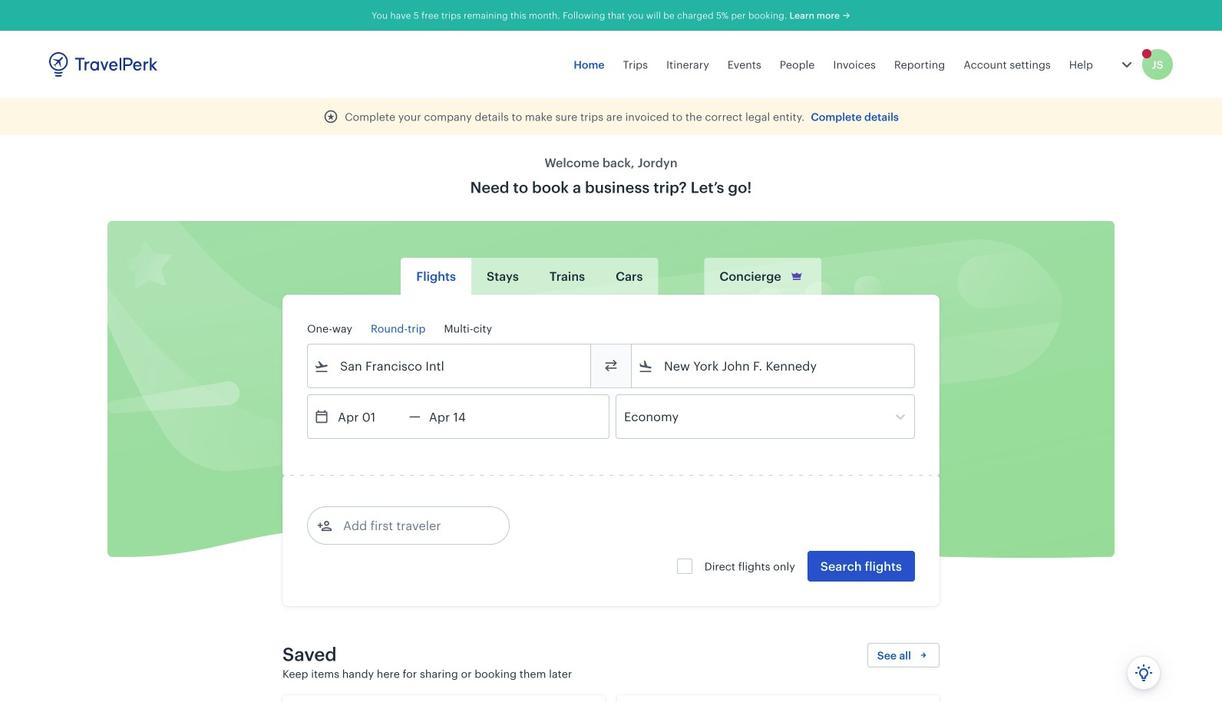 Task type: describe. For each thing, give the bounding box(es) containing it.
Depart text field
[[330, 396, 409, 439]]

To search field
[[654, 354, 895, 379]]



Task type: vqa. For each thing, say whether or not it's contained in the screenshot.
2nd Air France image from the bottom
no



Task type: locate. For each thing, give the bounding box(es) containing it.
Add first traveler search field
[[333, 514, 492, 539]]

From search field
[[330, 354, 571, 379]]

Return text field
[[421, 396, 501, 439]]



